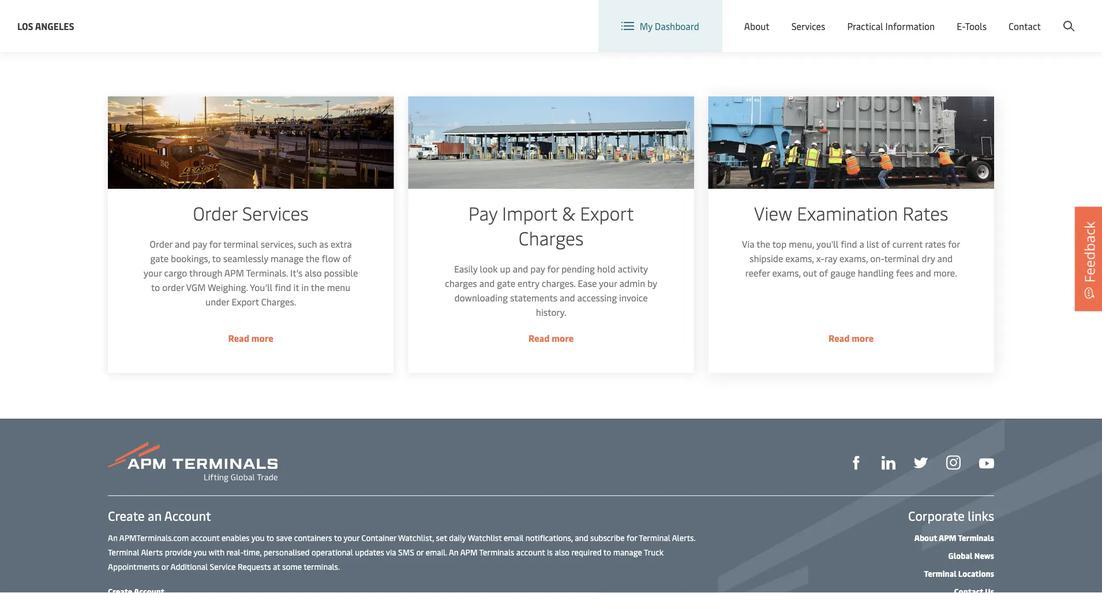 Task type: vqa. For each thing, say whether or not it's contained in the screenshot.
bookings,
yes



Task type: describe. For each thing, give the bounding box(es) containing it.
1 vertical spatial services
[[242, 200, 309, 225]]

rates
[[926, 238, 947, 250]]

entry
[[518, 277, 540, 289]]

1 horizontal spatial create
[[1018, 11, 1045, 23]]

1 vertical spatial the
[[306, 252, 320, 264]]

2 vertical spatial of
[[820, 266, 829, 279]]

with
[[209, 546, 225, 557]]

terminals inside an apmterminals.com account enables you to save containers to your container watchlist, set daily watchlist email notifications, and subscribe for terminal alerts. terminal alerts provide you with real-time, personalised operational updates via sms or email. an apm terminals account is also required to manage truck appointments or additional service requests at some terminals.
[[480, 546, 515, 557]]

corporate links
[[909, 507, 995, 524]]

apmt footer logo image
[[108, 442, 278, 482]]

read more for import
[[529, 332, 574, 344]]

global menu
[[880, 11, 933, 23]]

daily
[[449, 532, 466, 543]]

los
[[17, 20, 33, 32]]

operational
[[312, 546, 353, 557]]

save
[[276, 532, 292, 543]]

order services
[[193, 200, 309, 225]]

apm inside order and pay for terminal services, such as extra gate bookings, to seamlessly manage the flow of your cargo through apm terminals. it's also possible to order vgm weighing. you'll find it in the menu under export charges.
[[225, 266, 244, 279]]

manage inside order and pay for terminal services, such as extra gate bookings, to seamlessly manage the flow of your cargo through apm terminals. it's also possible to order vgm weighing. you'll find it in the menu under export charges.
[[271, 252, 304, 264]]

required
[[572, 546, 602, 557]]

charges.
[[542, 277, 576, 289]]

look
[[480, 262, 498, 275]]

0 vertical spatial an
[[108, 532, 118, 543]]

read for import
[[529, 332, 550, 344]]

e-tools
[[958, 20, 987, 32]]

more for import
[[552, 332, 574, 344]]

and down dry
[[917, 266, 932, 279]]

los angeles link
[[17, 19, 74, 33]]

0 vertical spatial of
[[882, 238, 891, 250]]

and inside an apmterminals.com account enables you to save containers to your container watchlist, set daily watchlist email notifications, and subscribe for terminal alerts. terminal alerts provide you with real-time, personalised operational updates via sms or email. an apm terminals account is also required to manage truck appointments or additional service requests at some terminals.
[[575, 532, 589, 543]]

switch location
[[778, 11, 843, 23]]

contact
[[1009, 20, 1042, 32]]

via
[[743, 238, 755, 250]]

containers
[[294, 532, 332, 543]]

read more for services
[[228, 332, 274, 344]]

of inside order and pay for terminal services, such as extra gate bookings, to seamlessly manage the flow of your cargo through apm terminals. it's also possible to order vgm weighing. you'll find it in the menu under export charges.
[[343, 252, 352, 264]]

charges
[[519, 225, 584, 250]]

truck
[[644, 546, 664, 557]]

links
[[969, 507, 995, 524]]

email.
[[426, 546, 447, 557]]

ray
[[825, 252, 838, 264]]

dry
[[923, 252, 936, 264]]

list
[[867, 238, 880, 250]]

enables
[[222, 532, 250, 543]]

current
[[893, 238, 924, 250]]

order and pay for terminal services, such as extra gate bookings, to seamlessly manage the flow of your cargo through apm terminals. it's also possible to order vgm weighing. you'll find it in the menu under export charges.
[[144, 238, 358, 308]]

examination
[[798, 200, 899, 225]]

exams, left out at the right top of page
[[773, 266, 801, 279]]

real-
[[227, 546, 244, 557]]

in
[[302, 281, 309, 293]]

vgm
[[186, 281, 206, 293]]

read for services
[[228, 332, 250, 344]]

handling
[[859, 266, 895, 279]]

seamlessly
[[223, 252, 269, 264]]

about for about apm terminals
[[915, 532, 938, 543]]

as
[[319, 238, 329, 250]]

feedback button
[[1076, 207, 1103, 311]]

extra
[[331, 238, 352, 250]]

manage inside an apmterminals.com account enables you to save containers to your container watchlist, set daily watchlist email notifications, and subscribe for terminal alerts. terminal alerts provide you with real-time, personalised operational updates via sms or email. an apm terminals account is also required to manage truck appointments or additional service requests at some terminals.
[[614, 546, 643, 557]]

time,
[[244, 546, 262, 557]]

gauge
[[831, 266, 856, 279]]

angeles
[[35, 20, 74, 32]]

pay import & export charges
[[469, 200, 634, 250]]

services,
[[261, 238, 296, 250]]

global for global menu
[[880, 11, 907, 23]]

up
[[500, 262, 511, 275]]

terminal locations link
[[925, 568, 995, 579]]

find inside order and pay for terminal services, such as extra gate bookings, to seamlessly manage the flow of your cargo through apm terminals. it's also possible to order vgm weighing. you'll find it in the menu under export charges.
[[275, 281, 291, 293]]

reefer
[[746, 266, 771, 279]]

also inside order and pay for terminal services, such as extra gate bookings, to seamlessly manage the flow of your cargo through apm terminals. it's also possible to order vgm weighing. you'll find it in the menu under export charges.
[[305, 266, 322, 279]]

create an account
[[108, 507, 211, 524]]

shape link
[[850, 454, 864, 470]]

corporate
[[909, 507, 965, 524]]

global news
[[949, 550, 995, 561]]

terminal inside order and pay for terminal services, such as extra gate bookings, to seamlessly manage the flow of your cargo through apm terminals. it's also possible to order vgm weighing. you'll find it in the menu under export charges.
[[223, 238, 259, 250]]

order services image
[[108, 96, 394, 189]]

my dashboard
[[640, 20, 700, 32]]

alerts
[[141, 546, 163, 557]]

possible
[[324, 266, 358, 279]]

appointments
[[108, 561, 160, 572]]

apmterminals.com
[[119, 532, 189, 543]]

to down subscribe
[[604, 546, 612, 557]]

under
[[206, 295, 230, 308]]

apm inside an apmterminals.com account enables you to save containers to your container watchlist, set daily watchlist email notifications, and subscribe for terminal alerts. terminal alerts provide you with real-time, personalised operational updates via sms or email. an apm terminals account is also required to manage truck appointments or additional service requests at some terminals.
[[461, 546, 478, 557]]

your inside easily look up and pay for pending hold activity charges and gate entry charges. ease your admin by downloading statements and accessing invoice history.
[[599, 277, 618, 289]]

los angeles
[[17, 20, 74, 32]]

practical information
[[848, 20, 936, 32]]

about apm terminals
[[915, 532, 995, 543]]

at
[[273, 561, 280, 572]]

1 horizontal spatial you
[[252, 532, 265, 543]]

activity
[[618, 262, 648, 275]]

terminals.
[[304, 561, 340, 572]]

2 vertical spatial the
[[311, 281, 325, 293]]

via
[[386, 546, 396, 557]]

0 horizontal spatial create
[[108, 507, 145, 524]]

terminal inside via the top menu, you'll find a list of current rates for shipside exams, x-ray exams, on-terminal dry and reefer exams, out of gauge handling fees and more.
[[885, 252, 920, 264]]

gate inside easily look up and pay for pending hold activity charges and gate entry charges. ease your admin by downloading statements and accessing invoice history.
[[497, 277, 516, 289]]

login / create account link
[[966, 0, 1081, 34]]

order for order services
[[193, 200, 238, 225]]

alerts.
[[673, 532, 696, 543]]

tools
[[966, 20, 987, 32]]

&
[[562, 200, 576, 225]]

is
[[547, 546, 553, 557]]

/
[[1012, 11, 1016, 23]]

global for global news
[[949, 550, 973, 561]]

instagram image
[[947, 455, 961, 470]]

1 horizontal spatial account
[[517, 546, 545, 557]]

1 horizontal spatial or
[[417, 546, 424, 557]]

fill 44 link
[[915, 454, 929, 470]]



Task type: locate. For each thing, give the bounding box(es) containing it.
to up through
[[212, 252, 221, 264]]

manage
[[271, 252, 304, 264], [614, 546, 643, 557]]

shipside
[[750, 252, 784, 264]]

0 vertical spatial account
[[191, 532, 220, 543]]

1 vertical spatial global
[[949, 550, 973, 561]]

apm down daily
[[461, 546, 478, 557]]

also
[[305, 266, 322, 279], [555, 546, 570, 557]]

export down you'll
[[232, 295, 259, 308]]

0 horizontal spatial terminals
[[480, 546, 515, 557]]

linkedin__x28_alt_x29__3_ link
[[882, 454, 896, 470]]

of right out at the right top of page
[[820, 266, 829, 279]]

flow
[[322, 252, 341, 264]]

1 horizontal spatial global
[[949, 550, 973, 561]]

weighing.
[[208, 281, 248, 293]]

terminals down watchlist
[[480, 546, 515, 557]]

hold
[[597, 262, 616, 275]]

export right the &
[[580, 200, 634, 225]]

more
[[252, 332, 274, 344], [552, 332, 574, 344], [852, 332, 875, 344]]

0 horizontal spatial you
[[194, 546, 207, 557]]

0 vertical spatial terminal
[[223, 238, 259, 250]]

statements
[[510, 291, 558, 304]]

2 vertical spatial terminal
[[925, 568, 957, 579]]

also up in
[[305, 266, 322, 279]]

0 horizontal spatial pay
[[193, 238, 207, 250]]

find
[[841, 238, 858, 250], [275, 281, 291, 293]]

0 horizontal spatial your
[[144, 266, 162, 279]]

the up 'shipside'
[[757, 238, 771, 250]]

1 horizontal spatial order
[[193, 200, 238, 225]]

some
[[282, 561, 302, 572]]

0 horizontal spatial of
[[343, 252, 352, 264]]

0 horizontal spatial apm
[[225, 266, 244, 279]]

x-
[[817, 252, 825, 264]]

1 horizontal spatial terminal
[[885, 252, 920, 264]]

0 horizontal spatial also
[[305, 266, 322, 279]]

terminal down global news at right
[[925, 568, 957, 579]]

about
[[745, 20, 770, 32], [915, 532, 938, 543]]

1 vertical spatial or
[[162, 561, 169, 572]]

gate down the 'up'
[[497, 277, 516, 289]]

the down such
[[306, 252, 320, 264]]

menu
[[327, 281, 351, 293]]

2 more from the left
[[552, 332, 574, 344]]

find inside via the top menu, you'll find a list of current rates for shipside exams, x-ray exams, on-terminal dry and reefer exams, out of gauge handling fees and more.
[[841, 238, 858, 250]]

0 horizontal spatial order
[[150, 238, 173, 250]]

0 horizontal spatial read
[[228, 332, 250, 344]]

0 horizontal spatial account
[[164, 507, 211, 524]]

2 vertical spatial apm
[[461, 546, 478, 557]]

for inside easily look up and pay for pending hold activity charges and gate entry charges. ease your admin by downloading statements and accessing invoice history.
[[548, 262, 560, 275]]

1 horizontal spatial an
[[449, 546, 459, 557]]

you'll
[[817, 238, 839, 250]]

an
[[108, 532, 118, 543], [449, 546, 459, 557]]

practical
[[848, 20, 884, 32]]

your down hold
[[599, 277, 618, 289]]

0 vertical spatial find
[[841, 238, 858, 250]]

exams, down the a
[[840, 252, 869, 264]]

sms
[[398, 546, 415, 557]]

pay inside order and pay for terminal services, such as extra gate bookings, to seamlessly manage the flow of your cargo through apm terminals. it's also possible to order vgm weighing. you'll find it in the menu under export charges.
[[193, 238, 207, 250]]

2 horizontal spatial apm
[[939, 532, 957, 543]]

order for order and pay for terminal services, such as extra gate bookings, to seamlessly manage the flow of your cargo through apm terminals. it's also possible to order vgm weighing. you'll find it in the menu under export charges.
[[150, 238, 173, 250]]

1 horizontal spatial terminals
[[959, 532, 995, 543]]

facebook image
[[850, 456, 864, 470]]

0 horizontal spatial about
[[745, 20, 770, 32]]

1 horizontal spatial terminal
[[639, 532, 671, 543]]

and right the 'up'
[[513, 262, 528, 275]]

account right the an
[[164, 507, 211, 524]]

your inside order and pay for terminal services, such as extra gate bookings, to seamlessly manage the flow of your cargo through apm terminals. it's also possible to order vgm weighing. you'll find it in the menu under export charges.
[[144, 266, 162, 279]]

an up appointments
[[108, 532, 118, 543]]

export inside order and pay for terminal services, such as extra gate bookings, to seamlessly manage the flow of your cargo through apm terminals. it's also possible to order vgm weighing. you'll find it in the menu under export charges.
[[232, 295, 259, 308]]

0 vertical spatial about
[[745, 20, 770, 32]]

my
[[640, 20, 653, 32]]

provide
[[165, 546, 192, 557]]

you left "with" on the left of the page
[[194, 546, 207, 557]]

1 horizontal spatial also
[[555, 546, 570, 557]]

0 vertical spatial terminals
[[959, 532, 995, 543]]

export inside "pay import & export charges"
[[580, 200, 634, 225]]

0 vertical spatial also
[[305, 266, 322, 279]]

1 horizontal spatial find
[[841, 238, 858, 250]]

about apm terminals link
[[915, 532, 995, 543]]

terminal up fees
[[885, 252, 920, 264]]

you
[[252, 532, 265, 543], [194, 546, 207, 557]]

0 vertical spatial or
[[417, 546, 424, 557]]

1 horizontal spatial read more
[[529, 332, 574, 344]]

to up operational
[[334, 532, 342, 543]]

0 horizontal spatial terminal
[[223, 238, 259, 250]]

1 vertical spatial export
[[232, 295, 259, 308]]

apm down corporate links
[[939, 532, 957, 543]]

and down charges.
[[560, 291, 575, 304]]

terminal up truck
[[639, 532, 671, 543]]

order inside order and pay for terminal services, such as extra gate bookings, to seamlessly manage the flow of your cargo through apm terminals. it's also possible to order vgm weighing. you'll find it in the menu under export charges.
[[150, 238, 173, 250]]

1 vertical spatial find
[[275, 281, 291, 293]]

instagram link
[[947, 454, 961, 470]]

0 vertical spatial global
[[880, 11, 907, 23]]

about for about
[[745, 20, 770, 32]]

view
[[755, 200, 793, 225]]

such
[[298, 238, 317, 250]]

1 vertical spatial pay
[[531, 262, 545, 275]]

0 horizontal spatial more
[[252, 332, 274, 344]]

1 horizontal spatial services
[[792, 20, 826, 32]]

about down "corporate"
[[915, 532, 938, 543]]

1 horizontal spatial manage
[[614, 546, 643, 557]]

0 horizontal spatial export
[[232, 295, 259, 308]]

charges.
[[261, 295, 296, 308]]

your up updates
[[344, 532, 360, 543]]

2 horizontal spatial read
[[829, 332, 850, 344]]

the inside via the top menu, you'll find a list of current rates for shipside exams, x-ray exams, on-terminal dry and reefer exams, out of gauge handling fees and more.
[[757, 238, 771, 250]]

for inside order and pay for terminal services, such as extra gate bookings, to seamlessly manage the flow of your cargo through apm terminals. it's also possible to order vgm weighing. you'll find it in the menu under export charges.
[[209, 238, 221, 250]]

global inside button
[[880, 11, 907, 23]]

you tube link
[[980, 455, 995, 469]]

news
[[975, 550, 995, 561]]

read for examination
[[829, 332, 850, 344]]

to
[[212, 252, 221, 264], [151, 281, 160, 293], [267, 532, 274, 543], [334, 532, 342, 543], [604, 546, 612, 557]]

and up required
[[575, 532, 589, 543]]

read more for examination
[[829, 332, 875, 344]]

0 horizontal spatial find
[[275, 281, 291, 293]]

for inside via the top menu, you'll find a list of current rates for shipside exams, x-ray exams, on-terminal dry and reefer exams, out of gauge handling fees and more.
[[949, 238, 961, 250]]

view examination rates
[[755, 200, 949, 225]]

account
[[1047, 11, 1081, 23], [164, 507, 211, 524]]

to left save
[[267, 532, 274, 543]]

1 vertical spatial also
[[555, 546, 570, 557]]

0 vertical spatial pay
[[193, 238, 207, 250]]

1 vertical spatial an
[[449, 546, 459, 557]]

1 horizontal spatial account
[[1047, 11, 1081, 23]]

pay import charges image
[[408, 96, 694, 189]]

and up bookings,
[[175, 238, 190, 250]]

more.
[[934, 266, 958, 279]]

and down look
[[480, 277, 495, 289]]

1 vertical spatial terminal
[[885, 252, 920, 264]]

pay inside easily look up and pay for pending hold activity charges and gate entry charges. ease your admin by downloading statements and accessing invoice history.
[[531, 262, 545, 275]]

gate inside order and pay for terminal services, such as extra gate bookings, to seamlessly manage the flow of your cargo through apm terminals. it's also possible to order vgm weighing. you'll find it in the menu under export charges.
[[150, 252, 169, 264]]

you'll
[[250, 281, 273, 293]]

it's
[[290, 266, 303, 279]]

0 horizontal spatial an
[[108, 532, 118, 543]]

0 horizontal spatial read more
[[228, 332, 274, 344]]

menu
[[909, 11, 933, 23]]

1 vertical spatial you
[[194, 546, 207, 557]]

0 horizontal spatial terminal
[[108, 546, 139, 557]]

0 horizontal spatial or
[[162, 561, 169, 572]]

create left the an
[[108, 507, 145, 524]]

out
[[804, 266, 818, 279]]

1 horizontal spatial your
[[344, 532, 360, 543]]

easily look up and pay for pending hold activity charges and gate entry charges. ease your admin by downloading statements and accessing invoice history.
[[445, 262, 658, 318]]

more for services
[[252, 332, 274, 344]]

terminal up seamlessly on the left of page
[[223, 238, 259, 250]]

to left order
[[151, 281, 160, 293]]

pay up bookings,
[[193, 238, 207, 250]]

account right contact popup button
[[1047, 11, 1081, 23]]

also right is
[[555, 546, 570, 557]]

pay
[[469, 200, 498, 225]]

your left cargo
[[144, 266, 162, 279]]

0 vertical spatial export
[[580, 200, 634, 225]]

for right subscribe
[[627, 532, 638, 543]]

1 more from the left
[[252, 332, 274, 344]]

bookings,
[[171, 252, 210, 264]]

easily
[[454, 262, 478, 275]]

an down daily
[[449, 546, 459, 557]]

2 read more from the left
[[529, 332, 574, 344]]

terminals.
[[246, 266, 288, 279]]

find left the a
[[841, 238, 858, 250]]

1 horizontal spatial gate
[[497, 277, 516, 289]]

2 horizontal spatial read more
[[829, 332, 875, 344]]

0 horizontal spatial gate
[[150, 252, 169, 264]]

services button
[[792, 0, 826, 52]]

youtube image
[[980, 458, 995, 469]]

0 vertical spatial apm
[[225, 266, 244, 279]]

1 vertical spatial about
[[915, 532, 938, 543]]

linkedin image
[[882, 456, 896, 470]]

1 vertical spatial gate
[[497, 277, 516, 289]]

for up charges.
[[548, 262, 560, 275]]

subscribe
[[591, 532, 625, 543]]

manage down services,
[[271, 252, 304, 264]]

1 vertical spatial of
[[343, 252, 352, 264]]

downloading
[[455, 291, 508, 304]]

also inside an apmterminals.com account enables you to save containers to your container watchlist, set daily watchlist email notifications, and subscribe for terminal alerts. terminal alerts provide you with real-time, personalised operational updates via sms or email. an apm terminals account is also required to manage truck appointments or additional service requests at some terminals.
[[555, 546, 570, 557]]

or
[[417, 546, 424, 557], [162, 561, 169, 572]]

2 read from the left
[[529, 332, 550, 344]]

1 vertical spatial apm
[[939, 532, 957, 543]]

your inside an apmterminals.com account enables you to save containers to your container watchlist, set daily watchlist email notifications, and subscribe for terminal alerts. terminal alerts provide you with real-time, personalised operational updates via sms or email. an apm terminals account is also required to manage truck appointments or additional service requests at some terminals.
[[344, 532, 360, 543]]

more for examination
[[852, 332, 875, 344]]

manage down subscribe
[[614, 546, 643, 557]]

account left is
[[517, 546, 545, 557]]

account up "with" on the left of the page
[[191, 532, 220, 543]]

login / create account
[[988, 11, 1081, 23]]

0 vertical spatial services
[[792, 20, 826, 32]]

locations
[[959, 568, 995, 579]]

1 horizontal spatial apm
[[461, 546, 478, 557]]

about button
[[745, 0, 770, 52]]

1 horizontal spatial more
[[552, 332, 574, 344]]

0 vertical spatial terminal
[[639, 532, 671, 543]]

0 vertical spatial order
[[193, 200, 238, 225]]

2 horizontal spatial of
[[882, 238, 891, 250]]

1 vertical spatial account
[[517, 546, 545, 557]]

pay up entry on the left
[[531, 262, 545, 275]]

pay
[[193, 238, 207, 250], [531, 262, 545, 275]]

your
[[144, 266, 162, 279], [599, 277, 618, 289], [344, 532, 360, 543]]

1 horizontal spatial about
[[915, 532, 938, 543]]

of right list
[[882, 238, 891, 250]]

1 vertical spatial create
[[108, 507, 145, 524]]

and inside order and pay for terminal services, such as extra gate bookings, to seamlessly manage the flow of your cargo through apm terminals. it's also possible to order vgm weighing. you'll find it in the menu under export charges.
[[175, 238, 190, 250]]

set
[[436, 532, 447, 543]]

order up bookings,
[[193, 200, 238, 225]]

1 read from the left
[[228, 332, 250, 344]]

1 horizontal spatial read
[[529, 332, 550, 344]]

apm up weighing.
[[225, 266, 244, 279]]

and up more.
[[938, 252, 954, 264]]

1 vertical spatial order
[[150, 238, 173, 250]]

create right the /
[[1018, 11, 1045, 23]]

find left it
[[275, 281, 291, 293]]

e-tools button
[[958, 0, 987, 52]]

0 vertical spatial gate
[[150, 252, 169, 264]]

contact button
[[1009, 0, 1042, 52]]

or right sms
[[417, 546, 424, 557]]

1 vertical spatial account
[[164, 507, 211, 524]]

terminal
[[639, 532, 671, 543], [108, 546, 139, 557], [925, 568, 957, 579]]

terminal up appointments
[[108, 546, 139, 557]]

about left the switch
[[745, 20, 770, 32]]

admin
[[620, 277, 646, 289]]

0 vertical spatial create
[[1018, 11, 1045, 23]]

or down provide
[[162, 561, 169, 572]]

0 horizontal spatial account
[[191, 532, 220, 543]]

export
[[580, 200, 634, 225], [232, 295, 259, 308]]

0 vertical spatial manage
[[271, 252, 304, 264]]

for inside an apmterminals.com account enables you to save containers to your container watchlist, set daily watchlist email notifications, and subscribe for terminal alerts. terminal alerts provide you with real-time, personalised operational updates via sms or email. an apm terminals account is also required to manage truck appointments or additional service requests at some terminals.
[[627, 532, 638, 543]]

terminal locations
[[925, 568, 995, 579]]

3 read more from the left
[[829, 332, 875, 344]]

0 vertical spatial account
[[1047, 11, 1081, 23]]

1 vertical spatial manage
[[614, 546, 643, 557]]

1 vertical spatial terminal
[[108, 546, 139, 557]]

twitter image
[[915, 456, 929, 470]]

terminals up global news at right
[[959, 532, 995, 543]]

of down extra
[[343, 252, 352, 264]]

terminals
[[959, 532, 995, 543], [480, 546, 515, 557]]

exams, down menu,
[[786, 252, 815, 264]]

pending
[[562, 262, 595, 275]]

3 read from the left
[[829, 332, 850, 344]]

0 vertical spatial the
[[757, 238, 771, 250]]

login
[[988, 11, 1010, 23]]

1 horizontal spatial pay
[[531, 262, 545, 275]]

3 more from the left
[[852, 332, 875, 344]]

rates
[[903, 200, 949, 225]]

2 horizontal spatial terminal
[[925, 568, 957, 579]]

0 horizontal spatial global
[[880, 11, 907, 23]]

you up the "time,"
[[252, 532, 265, 543]]

dashboard
[[655, 20, 700, 32]]

menu,
[[789, 238, 815, 250]]

1 horizontal spatial of
[[820, 266, 829, 279]]

0 vertical spatial you
[[252, 532, 265, 543]]

switch location button
[[759, 11, 843, 23]]

read more
[[228, 332, 274, 344], [529, 332, 574, 344], [829, 332, 875, 344]]

gate up cargo
[[150, 252, 169, 264]]

1 read more from the left
[[228, 332, 274, 344]]

0 horizontal spatial services
[[242, 200, 309, 225]]

order up cargo
[[150, 238, 173, 250]]

global menu button
[[855, 0, 944, 34]]

an
[[148, 507, 162, 524]]

the right in
[[311, 281, 325, 293]]

for up bookings,
[[209, 238, 221, 250]]

watchlist,
[[398, 532, 434, 543]]

location
[[808, 11, 843, 23]]

1 vertical spatial terminals
[[480, 546, 515, 557]]

break bulk at port elizabeth usa image
[[709, 96, 995, 189]]

notifications,
[[526, 532, 573, 543]]

practical information button
[[848, 0, 936, 52]]

for right rates
[[949, 238, 961, 250]]



